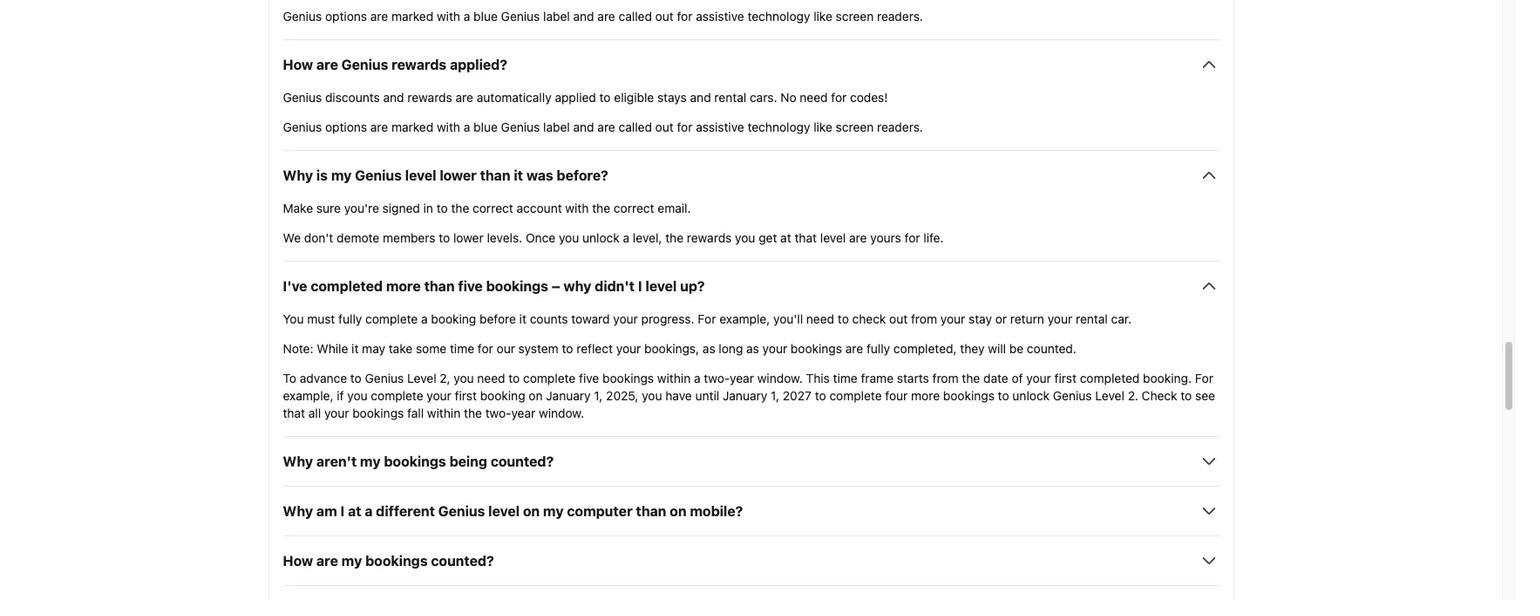 Task type: describe. For each thing, give the bounding box(es) containing it.
for left codes!
[[832, 90, 847, 105]]

on left mobile?
[[670, 504, 687, 519]]

are up how are genius rewards applied?
[[371, 9, 388, 24]]

genius discounts and rewards are automatically applied to eligible stays and rental cars. no need for codes!
[[283, 90, 888, 105]]

0 vertical spatial for
[[698, 312, 717, 327]]

2 vertical spatial rewards
[[687, 231, 732, 245]]

to down this
[[815, 388, 827, 403]]

have
[[666, 388, 692, 403]]

0 horizontal spatial than
[[424, 279, 455, 294]]

check
[[1142, 388, 1178, 403]]

complete down system
[[523, 371, 576, 386]]

your down 2,
[[427, 388, 452, 403]]

check
[[853, 312, 887, 327]]

1 vertical spatial out
[[656, 120, 674, 135]]

of
[[1012, 371, 1024, 386]]

demote
[[337, 231, 380, 245]]

on left computer
[[523, 504, 540, 519]]

are down applied?
[[456, 90, 474, 105]]

didn't
[[595, 279, 635, 294]]

life.
[[924, 231, 944, 245]]

0 vertical spatial time
[[450, 341, 475, 356]]

0 horizontal spatial booking
[[431, 312, 476, 327]]

you left have at left bottom
[[642, 388, 663, 403]]

the right in
[[451, 201, 470, 216]]

to
[[283, 371, 297, 386]]

1 blue from the top
[[474, 9, 498, 24]]

level inside why am i at a different genius level on my computer than on mobile? dropdown button
[[489, 504, 520, 519]]

1 horizontal spatial window.
[[758, 371, 803, 386]]

for inside to advance to genius level 2, you need to complete five bookings within a two-year window. this time frame starts from the date of your first completed booking. for example, if you complete your first booking on january 1, 2025, you have until january 1, 2027 to complete four more bookings to unlock genius level 2. check to see that all your bookings fall within the two-year window.
[[1196, 371, 1214, 386]]

sure
[[317, 201, 341, 216]]

level inside why is my genius level lower than it was before? dropdown button
[[405, 168, 437, 183]]

1 like from the top
[[814, 9, 833, 24]]

2025,
[[606, 388, 639, 403]]

2 assistive from the top
[[696, 120, 745, 135]]

starts
[[897, 371, 930, 386]]

are down discounts
[[371, 120, 388, 135]]

they
[[961, 341, 985, 356]]

2 genius options are marked with a blue genius label and are called out for assistive technology like screen readers. from the top
[[283, 120, 924, 135]]

at inside dropdown button
[[348, 504, 362, 519]]

more inside dropdown button
[[386, 279, 421, 294]]

a left level,
[[623, 231, 630, 245]]

cars.
[[750, 90, 778, 105]]

account
[[517, 201, 562, 216]]

level,
[[633, 231, 662, 245]]

a up some
[[421, 312, 428, 327]]

lower for to
[[454, 231, 484, 245]]

get
[[759, 231, 778, 245]]

applied?
[[450, 57, 508, 73]]

make
[[283, 201, 313, 216]]

stays
[[658, 90, 687, 105]]

are down check
[[846, 341, 864, 356]]

2 vertical spatial with
[[566, 201, 589, 216]]

your left stay
[[941, 312, 966, 327]]

bookings down different
[[366, 553, 428, 569]]

to down date
[[998, 388, 1010, 403]]

bookings down date
[[944, 388, 995, 403]]

1 horizontal spatial first
[[1055, 371, 1077, 386]]

signed
[[383, 201, 420, 216]]

2 vertical spatial out
[[890, 312, 908, 327]]

0 vertical spatial with
[[437, 9, 461, 24]]

was
[[527, 168, 554, 183]]

0 vertical spatial at
[[781, 231, 792, 245]]

for up the how are genius rewards applied? dropdown button
[[677, 9, 693, 24]]

2 like from the top
[[814, 120, 833, 135]]

–
[[552, 279, 560, 294]]

you right 2,
[[454, 371, 474, 386]]

and right stays
[[690, 90, 711, 105]]

bookings up this
[[791, 341, 843, 356]]

2.
[[1128, 388, 1139, 403]]

bookings,
[[645, 341, 700, 356]]

to left eligible
[[600, 90, 611, 105]]

and down how are genius rewards applied?
[[383, 90, 404, 105]]

yours
[[871, 231, 902, 245]]

you must fully complete a booking before it counts toward your progress. for example, you'll need to check out from your stay or return your rental car.
[[283, 312, 1132, 327]]

you'll
[[774, 312, 803, 327]]

levels.
[[487, 231, 523, 245]]

2 horizontal spatial than
[[636, 504, 667, 519]]

your right reflect
[[616, 341, 641, 356]]

your up counted. on the right
[[1048, 312, 1073, 327]]

2,
[[440, 371, 451, 386]]

bookings up 'before'
[[486, 279, 549, 294]]

2 vertical spatial it
[[352, 341, 359, 356]]

complete up fall
[[371, 388, 424, 403]]

why for why aren't my bookings being counted?
[[283, 454, 313, 470]]

bookings left fall
[[353, 406, 404, 421]]

i've completed more than five bookings – why didn't i level up?
[[283, 279, 705, 294]]

being
[[450, 454, 488, 470]]

we don't demote members to lower levels. once you unlock a level, the rewards you get at that level are yours for life.
[[283, 231, 944, 245]]

return
[[1011, 312, 1045, 327]]

we
[[283, 231, 301, 245]]

lower for level
[[440, 168, 477, 183]]

booking.
[[1144, 371, 1192, 386]]

why am i at a different genius level on my computer than on mobile? button
[[283, 501, 1220, 522]]

0 vertical spatial two-
[[704, 371, 730, 386]]

1 readers. from the top
[[877, 9, 924, 24]]

2 readers. from the top
[[877, 120, 924, 135]]

applied
[[555, 90, 596, 105]]

to left check
[[838, 312, 849, 327]]

are left yours
[[850, 231, 867, 245]]

1 vertical spatial window.
[[539, 406, 584, 421]]

for left 'life.'
[[905, 231, 921, 245]]

2 called from the top
[[619, 120, 652, 135]]

your right of at bottom right
[[1027, 371, 1052, 386]]

counted.
[[1027, 341, 1077, 356]]

counts
[[530, 312, 568, 327]]

why aren't my bookings being counted? button
[[283, 451, 1220, 472]]

for left our
[[478, 341, 494, 356]]

0 vertical spatial level
[[407, 371, 437, 386]]

four
[[886, 388, 908, 403]]

and down 'genius discounts and rewards are automatically applied to eligible stays and rental cars. no need for codes!'
[[574, 120, 595, 135]]

0 horizontal spatial unlock
[[583, 231, 620, 245]]

i've completed more than five bookings – why didn't i level up? button
[[283, 276, 1220, 297]]

complete up take
[[366, 312, 418, 327]]

2 as from the left
[[747, 341, 760, 356]]

are up 'genius discounts and rewards are automatically applied to eligible stays and rental cars. no need for codes!'
[[598, 9, 616, 24]]

email.
[[658, 201, 691, 216]]

aren't
[[317, 454, 357, 470]]

1 called from the top
[[619, 9, 652, 24]]

your down you'll
[[763, 341, 788, 356]]

to left reflect
[[562, 341, 573, 356]]

1 vertical spatial within
[[427, 406, 461, 421]]

to right members
[[439, 231, 450, 245]]

all
[[309, 406, 321, 421]]

are down am
[[317, 553, 338, 569]]

0 vertical spatial year
[[730, 371, 754, 386]]

while
[[317, 341, 348, 356]]

a up why is my genius level lower than it was before?
[[464, 120, 470, 135]]

don't
[[304, 231, 334, 245]]

for down stays
[[677, 120, 693, 135]]

the up being
[[464, 406, 482, 421]]

codes!
[[850, 90, 888, 105]]

may
[[362, 341, 386, 356]]

2 technology from the top
[[748, 120, 811, 135]]

1 horizontal spatial within
[[658, 371, 691, 386]]

unlock inside to advance to genius level 2, you need to complete five bookings within a two-year window. this time frame starts from the date of your first completed booking. for example, if you complete your first booking on january 1, 2025, you have until january 1, 2027 to complete four more bookings to unlock genius level 2. check to see that all your bookings fall within the two-year window.
[[1013, 388, 1050, 403]]

1 vertical spatial rental
[[1076, 312, 1108, 327]]

1 vertical spatial need
[[807, 312, 835, 327]]

how are my bookings counted? button
[[283, 551, 1220, 572]]

why am i at a different genius level on my computer than on mobile?
[[283, 504, 743, 519]]

your down if
[[324, 406, 349, 421]]

completed inside to advance to genius level 2, you need to complete five bookings within a two-year window. this time frame starts from the date of your first completed booking. for example, if you complete your first booking on january 1, 2025, you have until january 1, 2027 to complete four more bookings to unlock genius level 2. check to see that all your bookings fall within the two-year window.
[[1080, 371, 1140, 386]]

up?
[[680, 279, 705, 294]]

1 vertical spatial counted?
[[431, 553, 494, 569]]

until
[[696, 388, 720, 403]]

2 screen from the top
[[836, 120, 874, 135]]

complete down frame
[[830, 388, 882, 403]]

this
[[806, 371, 830, 386]]

advance
[[300, 371, 347, 386]]

make sure you're signed in to the correct account with the correct email.
[[283, 201, 691, 216]]

eligible
[[614, 90, 654, 105]]

0 vertical spatial from
[[912, 312, 938, 327]]

take
[[389, 341, 413, 356]]

fall
[[407, 406, 424, 421]]

0 vertical spatial counted?
[[491, 454, 554, 470]]

our
[[497, 341, 515, 356]]

1 vertical spatial level
[[1096, 388, 1125, 403]]

to advance to genius level 2, you need to complete five bookings within a two-year window. this time frame starts from the date of your first completed booking. for example, if you complete your first booking on january 1, 2025, you have until january 1, 2027 to complete four more bookings to unlock genius level 2. check to see that all your bookings fall within the two-year window.
[[283, 371, 1216, 421]]

the left date
[[962, 371, 981, 386]]

1 technology from the top
[[748, 9, 811, 24]]

0 vertical spatial rental
[[715, 90, 747, 105]]

the up we don't demote members to lower levels. once you unlock a level, the rewards you get at that level are yours for life.
[[592, 201, 611, 216]]

my for counted?
[[342, 553, 362, 569]]

are down 'genius discounts and rewards are automatically applied to eligible stays and rental cars. no need for codes!'
[[598, 120, 616, 135]]

different
[[376, 504, 435, 519]]

note: while it may take some time for our system to reflect your bookings, as long as your bookings are fully completed, they will be counted.
[[283, 341, 1077, 356]]

automatically
[[477, 90, 552, 105]]

2 correct from the left
[[614, 201, 655, 216]]

note:
[[283, 341, 314, 356]]

0 vertical spatial example,
[[720, 312, 770, 327]]

to right advance
[[351, 371, 362, 386]]

you're
[[344, 201, 379, 216]]

1 vertical spatial fully
[[867, 341, 891, 356]]

you left 'get' at the top right of page
[[735, 231, 756, 245]]

car.
[[1112, 312, 1132, 327]]

computer
[[567, 504, 633, 519]]

bookings up '2025,'
[[603, 371, 654, 386]]

1 vertical spatial with
[[437, 120, 461, 135]]

is
[[317, 168, 328, 183]]

1 vertical spatial two-
[[486, 406, 512, 421]]



Task type: vqa. For each thing, say whether or not it's contained in the screenshot.
the Check
yes



Task type: locate. For each thing, give the bounding box(es) containing it.
0 horizontal spatial two-
[[486, 406, 512, 421]]

for up see
[[1196, 371, 1214, 386]]

it for than
[[514, 168, 523, 183]]

a inside to advance to genius level 2, you need to complete five bookings within a two-year window. this time frame starts from the date of your first completed booking. for example, if you complete your first booking on january 1, 2025, you have until january 1, 2027 to complete four more bookings to unlock genius level 2. check to see that all your bookings fall within the two-year window.
[[694, 371, 701, 386]]

counted? down why am i at a different genius level on my computer than on mobile?
[[431, 553, 494, 569]]

1 vertical spatial readers.
[[877, 120, 924, 135]]

and up 'genius discounts and rewards are automatically applied to eligible stays and rental cars. no need for codes!'
[[574, 9, 595, 24]]

see
[[1196, 388, 1216, 403]]

window. down system
[[539, 406, 584, 421]]

0 horizontal spatial for
[[698, 312, 717, 327]]

i
[[638, 279, 643, 294], [341, 504, 345, 519]]

why aren't my bookings being counted?
[[283, 454, 554, 470]]

out right check
[[890, 312, 908, 327]]

five inside to advance to genius level 2, you need to complete five bookings within a two-year window. this time frame starts from the date of your first completed booking. for example, if you complete your first booking on january 1, 2025, you have until january 1, 2027 to complete four more bookings to unlock genius level 2. check to see that all your bookings fall within the two-year window.
[[579, 371, 599, 386]]

1 options from the top
[[325, 9, 367, 24]]

your down didn't
[[613, 312, 638, 327]]

1 horizontal spatial than
[[480, 168, 511, 183]]

lower inside dropdown button
[[440, 168, 477, 183]]

that left all
[[283, 406, 305, 421]]

as left long
[[703, 341, 716, 356]]

1 vertical spatial how
[[283, 553, 313, 569]]

assistive up the how are genius rewards applied? dropdown button
[[696, 9, 745, 24]]

called up eligible
[[619, 9, 652, 24]]

within up have at left bottom
[[658, 371, 691, 386]]

screen
[[836, 9, 874, 24], [836, 120, 874, 135]]

bookings down fall
[[384, 454, 446, 470]]

completed up the "must"
[[311, 279, 383, 294]]

first
[[1055, 371, 1077, 386], [455, 388, 477, 403]]

0 horizontal spatial more
[[386, 279, 421, 294]]

counted?
[[491, 454, 554, 470], [431, 553, 494, 569]]

1 correct from the left
[[473, 201, 514, 216]]

complete
[[366, 312, 418, 327], [523, 371, 576, 386], [371, 388, 424, 403], [830, 388, 882, 403]]

1 vertical spatial called
[[619, 120, 652, 135]]

once
[[526, 231, 556, 245]]

within
[[658, 371, 691, 386], [427, 406, 461, 421]]

genius options are marked with a blue genius label and are called out for assistive technology like screen readers. up 'genius discounts and rewards are automatically applied to eligible stays and rental cars. no need for codes!'
[[283, 9, 924, 24]]

genius
[[283, 9, 322, 24], [501, 9, 540, 24], [342, 57, 388, 73], [283, 90, 322, 105], [283, 120, 322, 135], [501, 120, 540, 135], [355, 168, 402, 183], [365, 371, 404, 386], [1054, 388, 1093, 403], [439, 504, 485, 519]]

1 as from the left
[[703, 341, 716, 356]]

0 horizontal spatial window.
[[539, 406, 584, 421]]

1 marked from the top
[[392, 9, 434, 24]]

blue up applied?
[[474, 9, 498, 24]]

rewards inside dropdown button
[[392, 57, 447, 73]]

0 vertical spatial like
[[814, 9, 833, 24]]

label up the applied in the left of the page
[[544, 9, 570, 24]]

my for level
[[331, 168, 352, 183]]

level inside i've completed more than five bookings – why didn't i level up? dropdown button
[[646, 279, 677, 294]]

reflect
[[577, 341, 613, 356]]

five down reflect
[[579, 371, 599, 386]]

1 vertical spatial time
[[834, 371, 858, 386]]

how
[[283, 57, 313, 73], [283, 553, 313, 569]]

than up make sure you're signed in to the correct account with the correct email.
[[480, 168, 511, 183]]

label down the applied in the left of the page
[[544, 120, 570, 135]]

with up why is my genius level lower than it was before?
[[437, 120, 461, 135]]

why for why is my genius level lower than it was before?
[[283, 168, 313, 183]]

0 vertical spatial that
[[795, 231, 817, 245]]

lower up make sure you're signed in to the correct account with the correct email.
[[440, 168, 477, 183]]

will
[[988, 341, 1007, 356]]

1 horizontal spatial 1,
[[771, 388, 780, 403]]

the
[[451, 201, 470, 216], [592, 201, 611, 216], [666, 231, 684, 245], [962, 371, 981, 386], [464, 406, 482, 421]]

1 horizontal spatial unlock
[[1013, 388, 1050, 403]]

a up until
[[694, 371, 701, 386]]

it for before
[[520, 312, 527, 327]]

with down before?
[[566, 201, 589, 216]]

0 vertical spatial label
[[544, 9, 570, 24]]

more down members
[[386, 279, 421, 294]]

0 horizontal spatial example,
[[283, 388, 334, 403]]

that inside to advance to genius level 2, you need to complete five bookings within a two-year window. this time frame starts from the date of your first completed booking. for example, if you complete your first booking on january 1, 2025, you have until january 1, 2027 to complete four more bookings to unlock genius level 2. check to see that all your bookings fall within the two-year window.
[[283, 406, 305, 421]]

3 why from the top
[[283, 504, 313, 519]]

time right this
[[834, 371, 858, 386]]

no
[[781, 90, 797, 105]]

out down stays
[[656, 120, 674, 135]]

0 vertical spatial within
[[658, 371, 691, 386]]

2 how from the top
[[283, 553, 313, 569]]

from inside to advance to genius level 2, you need to complete five bookings within a two-year window. this time frame starts from the date of your first completed booking. for example, if you complete your first booking on january 1, 2025, you have until january 1, 2027 to complete four more bookings to unlock genius level 2. check to see that all your bookings fall within the two-year window.
[[933, 371, 959, 386]]

0 vertical spatial assistive
[[696, 9, 745, 24]]

it left may
[[352, 341, 359, 356]]

1 why from the top
[[283, 168, 313, 183]]

0 horizontal spatial january
[[546, 388, 591, 403]]

correct up "levels."
[[473, 201, 514, 216]]

mobile?
[[690, 504, 743, 519]]

label
[[544, 9, 570, 24], [544, 120, 570, 135]]

1 horizontal spatial as
[[747, 341, 760, 356]]

rewards for are
[[408, 90, 453, 105]]

rewards down the email.
[[687, 231, 732, 245]]

2 vertical spatial need
[[477, 371, 506, 386]]

2 vertical spatial than
[[636, 504, 667, 519]]

as right long
[[747, 341, 760, 356]]

0 vertical spatial rewards
[[392, 57, 447, 73]]

blue down automatically
[[474, 120, 498, 135]]

marked up how are genius rewards applied?
[[392, 9, 434, 24]]

1 label from the top
[[544, 9, 570, 24]]

0 horizontal spatial 1,
[[594, 388, 603, 403]]

options down discounts
[[325, 120, 367, 135]]

how are genius rewards applied? button
[[283, 54, 1220, 75]]

within right fall
[[427, 406, 461, 421]]

2 vertical spatial why
[[283, 504, 313, 519]]

completed,
[[894, 341, 957, 356]]

1 horizontal spatial i
[[638, 279, 643, 294]]

two-
[[704, 371, 730, 386], [486, 406, 512, 421]]

be
[[1010, 341, 1024, 356]]

0 vertical spatial than
[[480, 168, 511, 183]]

1 horizontal spatial year
[[730, 371, 754, 386]]

why
[[564, 279, 592, 294]]

window. up 2027
[[758, 371, 803, 386]]

a left different
[[365, 504, 373, 519]]

rental left car.
[[1076, 312, 1108, 327]]

for
[[677, 9, 693, 24], [832, 90, 847, 105], [677, 120, 693, 135], [905, 231, 921, 245], [478, 341, 494, 356]]

i've
[[283, 279, 307, 294]]

2 blue from the top
[[474, 120, 498, 135]]

0 horizontal spatial five
[[458, 279, 483, 294]]

0 vertical spatial it
[[514, 168, 523, 183]]

2 1, from the left
[[771, 388, 780, 403]]

to left see
[[1181, 388, 1193, 403]]

why left is
[[283, 168, 313, 183]]

2 january from the left
[[723, 388, 768, 403]]

0 horizontal spatial i
[[341, 504, 345, 519]]

0 vertical spatial more
[[386, 279, 421, 294]]

1 horizontal spatial for
[[1196, 371, 1214, 386]]

0 horizontal spatial as
[[703, 341, 716, 356]]

example,
[[720, 312, 770, 327], [283, 388, 334, 403]]

0 vertical spatial screen
[[836, 9, 874, 24]]

assistive up why is my genius level lower than it was before? dropdown button
[[696, 120, 745, 135]]

example, inside to advance to genius level 2, you need to complete five bookings within a two-year window. this time frame starts from the date of your first completed booking. for example, if you complete your first booking on january 1, 2025, you have until january 1, 2027 to complete four more bookings to unlock genius level 2. check to see that all your bookings fall within the two-year window.
[[283, 388, 334, 403]]

rewards down how are genius rewards applied?
[[408, 90, 453, 105]]

am
[[317, 504, 337, 519]]

1 how from the top
[[283, 57, 313, 73]]

how for how are my bookings counted?
[[283, 553, 313, 569]]

1 vertical spatial marked
[[392, 120, 434, 135]]

technology
[[748, 9, 811, 24], [748, 120, 811, 135]]

0 horizontal spatial year
[[512, 406, 536, 421]]

first down counted. on the right
[[1055, 371, 1077, 386]]

2027
[[783, 388, 812, 403]]

2 label from the top
[[544, 120, 570, 135]]

0 vertical spatial readers.
[[877, 9, 924, 24]]

rewards for applied?
[[392, 57, 447, 73]]

time
[[450, 341, 475, 356], [834, 371, 858, 386]]

january right until
[[723, 388, 768, 403]]

1 vertical spatial that
[[283, 406, 305, 421]]

0 horizontal spatial rental
[[715, 90, 747, 105]]

members
[[383, 231, 436, 245]]

rental
[[715, 90, 747, 105], [1076, 312, 1108, 327]]

0 vertical spatial window.
[[758, 371, 803, 386]]

on
[[529, 388, 543, 403], [523, 504, 540, 519], [670, 504, 687, 519]]

the right level,
[[666, 231, 684, 245]]

than
[[480, 168, 511, 183], [424, 279, 455, 294], [636, 504, 667, 519]]

long
[[719, 341, 743, 356]]

why left aren't
[[283, 454, 313, 470]]

1 vertical spatial more
[[912, 388, 940, 403]]

a up applied?
[[464, 9, 470, 24]]

system
[[519, 341, 559, 356]]

discounts
[[325, 90, 380, 105]]

on inside to advance to genius level 2, you need to complete five bookings within a two-year window. this time frame starts from the date of your first completed booking. for example, if you complete your first booking on january 1, 2025, you have until january 1, 2027 to complete four more bookings to unlock genius level 2. check to see that all your bookings fall within the two-year window.
[[529, 388, 543, 403]]

rental left cars.
[[715, 90, 747, 105]]

1 vertical spatial blue
[[474, 120, 498, 135]]

as
[[703, 341, 716, 356], [747, 341, 760, 356]]

time inside to advance to genius level 2, you need to complete five bookings within a two-year window. this time frame starts from the date of your first completed booking. for example, if you complete your first booking on january 1, 2025, you have until january 1, 2027 to complete four more bookings to unlock genius level 2. check to see that all your bookings fall within the two-year window.
[[834, 371, 858, 386]]

five inside dropdown button
[[458, 279, 483, 294]]

0 vertical spatial blue
[[474, 9, 498, 24]]

booking down our
[[480, 388, 526, 403]]

1 vertical spatial than
[[424, 279, 455, 294]]

0 horizontal spatial within
[[427, 406, 461, 421]]

1 vertical spatial year
[[512, 406, 536, 421]]

why for why am i at a different genius level on my computer than on mobile?
[[283, 504, 313, 519]]

1 vertical spatial booking
[[480, 388, 526, 403]]

more inside to advance to genius level 2, you need to complete five bookings within a two-year window. this time frame starts from the date of your first completed booking. for example, if you complete your first booking on january 1, 2025, you have until january 1, 2027 to complete four more bookings to unlock genius level 2. check to see that all your bookings fall within the two-year window.
[[912, 388, 940, 403]]

why is my genius level lower than it was before? button
[[283, 165, 1220, 186]]

progress.
[[642, 312, 695, 327]]

how are genius rewards applied?
[[283, 57, 508, 73]]

booking inside to advance to genius level 2, you need to complete five bookings within a two-year window. this time frame starts from the date of your first completed booking. for example, if you complete your first booking on january 1, 2025, you have until january 1, 2027 to complete four more bookings to unlock genius level 2. check to see that all your bookings fall within the two-year window.
[[480, 388, 526, 403]]

date
[[984, 371, 1009, 386]]

for
[[698, 312, 717, 327], [1196, 371, 1214, 386]]

year down long
[[730, 371, 754, 386]]

1 vertical spatial lower
[[454, 231, 484, 245]]

or
[[996, 312, 1007, 327]]

that
[[795, 231, 817, 245], [283, 406, 305, 421]]

1 horizontal spatial correct
[[614, 201, 655, 216]]

in
[[424, 201, 433, 216]]

january left '2025,'
[[546, 388, 591, 403]]

it inside dropdown button
[[514, 168, 523, 183]]

0 vertical spatial marked
[[392, 9, 434, 24]]

you right if
[[347, 388, 368, 403]]

how are my bookings counted?
[[283, 553, 494, 569]]

2 options from the top
[[325, 120, 367, 135]]

than right computer
[[636, 504, 667, 519]]

for down up?
[[698, 312, 717, 327]]

five up 'before'
[[458, 279, 483, 294]]

1 horizontal spatial two-
[[704, 371, 730, 386]]

it right 'before'
[[520, 312, 527, 327]]

assistive
[[696, 9, 745, 24], [696, 120, 745, 135]]

before?
[[557, 168, 609, 183]]

1 horizontal spatial booking
[[480, 388, 526, 403]]

options up how are genius rewards applied?
[[325, 9, 367, 24]]

1 vertical spatial example,
[[283, 388, 334, 403]]

0 vertical spatial options
[[325, 9, 367, 24]]

need
[[800, 90, 828, 105], [807, 312, 835, 327], [477, 371, 506, 386]]

why left am
[[283, 504, 313, 519]]

0 vertical spatial fully
[[339, 312, 362, 327]]

0 vertical spatial technology
[[748, 9, 811, 24]]

to right in
[[437, 201, 448, 216]]

0 horizontal spatial that
[[283, 406, 305, 421]]

1 horizontal spatial five
[[579, 371, 599, 386]]

rewards
[[392, 57, 447, 73], [408, 90, 453, 105], [687, 231, 732, 245]]

0 vertical spatial completed
[[311, 279, 383, 294]]

0 vertical spatial need
[[800, 90, 828, 105]]

level
[[407, 371, 437, 386], [1096, 388, 1125, 403]]

level
[[405, 168, 437, 183], [821, 231, 846, 245], [646, 279, 677, 294], [489, 504, 520, 519]]

you right once
[[559, 231, 579, 245]]

0 horizontal spatial first
[[455, 388, 477, 403]]

your
[[613, 312, 638, 327], [941, 312, 966, 327], [1048, 312, 1073, 327], [616, 341, 641, 356], [763, 341, 788, 356], [1027, 371, 1052, 386], [427, 388, 452, 403], [324, 406, 349, 421]]

0 horizontal spatial correct
[[473, 201, 514, 216]]

my for being
[[360, 454, 381, 470]]

year down system
[[512, 406, 536, 421]]

1 vertical spatial for
[[1196, 371, 1214, 386]]

1 screen from the top
[[836, 9, 874, 24]]

1 vertical spatial completed
[[1080, 371, 1140, 386]]

toward
[[572, 312, 610, 327]]

0 vertical spatial how
[[283, 57, 313, 73]]

0 horizontal spatial time
[[450, 341, 475, 356]]

called
[[619, 9, 652, 24], [619, 120, 652, 135]]

0 horizontal spatial fully
[[339, 312, 362, 327]]

from right starts
[[933, 371, 959, 386]]

1 1, from the left
[[594, 388, 603, 403]]

two- up being
[[486, 406, 512, 421]]

more down starts
[[912, 388, 940, 403]]

are up discounts
[[317, 57, 338, 73]]

some
[[416, 341, 447, 356]]

before
[[480, 312, 516, 327]]

0 vertical spatial booking
[[431, 312, 476, 327]]

1 vertical spatial assistive
[[696, 120, 745, 135]]

if
[[337, 388, 344, 403]]

frame
[[861, 371, 894, 386]]

why is my genius level lower than it was before?
[[283, 168, 609, 183]]

2 why from the top
[[283, 454, 313, 470]]

technology down no
[[748, 120, 811, 135]]

are
[[371, 9, 388, 24], [598, 9, 616, 24], [317, 57, 338, 73], [456, 90, 474, 105], [371, 120, 388, 135], [598, 120, 616, 135], [850, 231, 867, 245], [846, 341, 864, 356], [317, 553, 338, 569]]

unlock left level,
[[583, 231, 620, 245]]

stay
[[969, 312, 993, 327]]

1 genius options are marked with a blue genius label and are called out for assistive technology like screen readers. from the top
[[283, 9, 924, 24]]

1 assistive from the top
[[696, 9, 745, 24]]

1 vertical spatial why
[[283, 454, 313, 470]]

my
[[331, 168, 352, 183], [360, 454, 381, 470], [543, 504, 564, 519], [342, 553, 362, 569]]

how for how are genius rewards applied?
[[283, 57, 313, 73]]

a inside dropdown button
[[365, 504, 373, 519]]

1 horizontal spatial level
[[1096, 388, 1125, 403]]

1 horizontal spatial fully
[[867, 341, 891, 356]]

completed up 2.
[[1080, 371, 1140, 386]]

readers. down codes!
[[877, 120, 924, 135]]

technology up the how are genius rewards applied? dropdown button
[[748, 9, 811, 24]]

2 marked from the top
[[392, 120, 434, 135]]

to down our
[[509, 371, 520, 386]]

fully
[[339, 312, 362, 327], [867, 341, 891, 356]]

completed inside dropdown button
[[311, 279, 383, 294]]

0 vertical spatial unlock
[[583, 231, 620, 245]]

1 january from the left
[[546, 388, 591, 403]]

1 vertical spatial screen
[[836, 120, 874, 135]]

0 horizontal spatial at
[[348, 504, 362, 519]]

0 vertical spatial i
[[638, 279, 643, 294]]

at
[[781, 231, 792, 245], [348, 504, 362, 519]]

screen down codes!
[[836, 120, 874, 135]]

called down eligible
[[619, 120, 652, 135]]

1 horizontal spatial more
[[912, 388, 940, 403]]

need inside to advance to genius level 2, you need to complete five bookings within a two-year window. this time frame starts from the date of your first completed booking. for example, if you complete your first booking on january 1, 2025, you have until january 1, 2027 to complete four more bookings to unlock genius level 2. check to see that all your bookings fall within the two-year window.
[[477, 371, 506, 386]]

out up stays
[[656, 9, 674, 24]]

0 vertical spatial out
[[656, 9, 674, 24]]

from up completed,
[[912, 312, 938, 327]]



